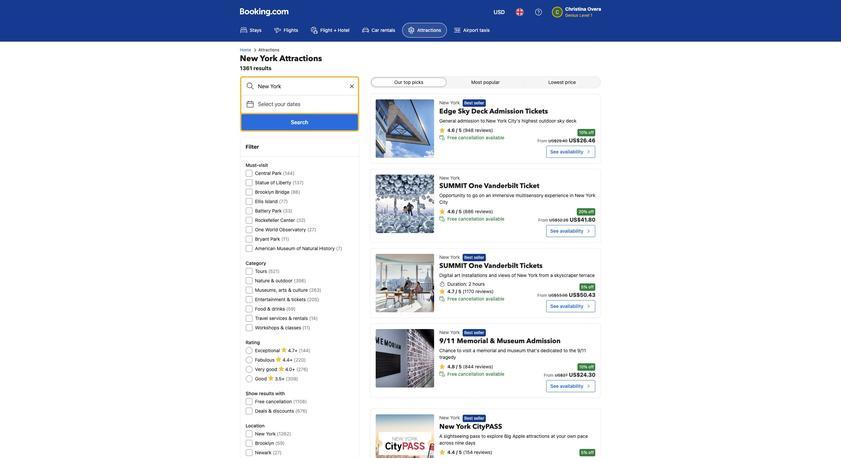 Task type: vqa. For each thing, say whether or not it's contained in the screenshot.


Task type: locate. For each thing, give the bounding box(es) containing it.
best seller up memorial
[[465, 330, 484, 335]]

car rentals
[[372, 27, 395, 33]]

1 horizontal spatial (11)
[[303, 325, 310, 331]]

4.4+ (220)
[[283, 357, 306, 363]]

to right chance
[[457, 348, 462, 354]]

history
[[319, 246, 335, 251]]

1 vertical spatial park
[[272, 208, 282, 214]]

2 best seller from the top
[[465, 255, 484, 260]]

1 vertical spatial 5%
[[581, 450, 588, 455]]

see availability down 'us$29.40'
[[551, 149, 584, 155]]

2 vertical spatial of
[[512, 273, 516, 278]]

4 seller from the top
[[474, 416, 484, 421]]

1 horizontal spatial attractions
[[280, 53, 322, 64]]

available for admission
[[486, 135, 505, 141]]

best up memorial
[[465, 330, 473, 335]]

availability for summit one vanderbilt tickets
[[560, 303, 584, 309]]

see down the us$27 on the bottom of the page
[[551, 383, 559, 389]]

brooklyn for brooklyn
[[255, 440, 274, 446]]

to down deck at the top right of page
[[481, 118, 485, 124]]

genius
[[566, 13, 579, 18]]

most popular
[[471, 79, 500, 85]]

your
[[275, 101, 286, 107], [557, 433, 566, 439]]

(11) down (14)
[[303, 325, 310, 331]]

1 vertical spatial tickets
[[520, 261, 543, 271]]

(59) down the (1262)
[[276, 440, 285, 446]]

0 horizontal spatial (59)
[[276, 440, 285, 446]]

5% up us$50.43
[[581, 285, 588, 290]]

3 best from the top
[[465, 330, 473, 335]]

one
[[469, 181, 483, 190], [255, 227, 264, 232], [469, 261, 483, 271]]

experience
[[545, 192, 569, 198]]

4 see from the top
[[551, 383, 559, 389]]

/ right 4.8
[[456, 364, 458, 370]]

1 vertical spatial one
[[255, 227, 264, 232]]

0 vertical spatial rentals
[[381, 27, 395, 33]]

2 best from the top
[[465, 255, 473, 260]]

and
[[489, 273, 497, 278], [498, 348, 506, 354]]

0 vertical spatial (144)
[[283, 170, 295, 176]]

see availability for summit one vanderbilt ticket
[[551, 228, 584, 234]]

10% for edge sky deck admission tickets
[[580, 130, 588, 135]]

(1170
[[463, 289, 474, 294]]

central park (144)
[[255, 170, 295, 176]]

0 vertical spatial tickets
[[525, 107, 548, 116]]

1 off from the top
[[589, 130, 594, 135]]

5 left (948
[[459, 127, 462, 133]]

ellis
[[255, 199, 264, 204]]

0 vertical spatial (27)
[[307, 227, 316, 232]]

opportunity
[[440, 192, 466, 198]]

best seller up deck at the top right of page
[[465, 101, 484, 106]]

cancellation down 4.6 / 5 (886 reviews) at the top of page
[[459, 216, 485, 222]]

1 vertical spatial a
[[473, 348, 476, 354]]

4 available from the top
[[486, 371, 505, 377]]

one inside summit one vanderbilt tickets digital art installations and views of new york from a skyscraper terrace
[[469, 261, 483, 271]]

10% up us$24.30
[[580, 365, 588, 370]]

cancellation for deck
[[459, 135, 485, 141]]

to inside new york citypass a sightseeing pass to explore big apple attractions at your own pace across nine days
[[482, 433, 486, 439]]

availability down 20% off from us$52.26 us$41.80
[[560, 228, 584, 234]]

1 horizontal spatial rentals
[[381, 27, 395, 33]]

flight
[[320, 27, 333, 33]]

tours
[[255, 268, 267, 274]]

1 vertical spatial of
[[297, 246, 301, 251]]

best up "pass" at the right bottom
[[465, 416, 473, 421]]

of inside summit one vanderbilt tickets digital art installations and views of new york from a skyscraper terrace
[[512, 273, 516, 278]]

drinks
[[272, 306, 285, 312]]

city
[[440, 199, 448, 205]]

0 vertical spatial (59)
[[286, 306, 296, 312]]

bryant park (11)
[[255, 236, 289, 242]]

york inside new york attractions 1361 results
[[260, 53, 278, 64]]

admission
[[458, 118, 480, 124]]

2 5% from the top
[[581, 450, 588, 455]]

/ left (886
[[456, 209, 458, 214]]

5%
[[581, 285, 588, 290], [581, 450, 588, 455]]

(11) down the one world observatory (27)
[[282, 236, 289, 242]]

cancellation down "4.6 / 5 (948 reviews)"
[[459, 135, 485, 141]]

5% inside 5% off from us$53.08 us$50.43
[[581, 285, 588, 290]]

reviews) for admission
[[475, 127, 493, 133]]

0 vertical spatial results
[[254, 65, 272, 71]]

new inside edge sky deck admission tickets general admission to new york city's highest outdoor sky deck
[[486, 118, 496, 124]]

1 horizontal spatial (144)
[[299, 348, 311, 353]]

0 vertical spatial and
[[489, 273, 497, 278]]

park up statue of liberty (137) on the left top of the page
[[272, 170, 282, 176]]

best
[[465, 101, 473, 106], [465, 255, 473, 260], [465, 330, 473, 335], [465, 416, 473, 421]]

seller up citypass
[[474, 416, 484, 421]]

best for york
[[465, 416, 473, 421]]

available down the an
[[486, 216, 505, 222]]

4 new york from the top
[[440, 415, 460, 421]]

admission up dedicated
[[527, 337, 561, 346]]

seller up deck at the top right of page
[[474, 101, 484, 106]]

2 vertical spatial attractions
[[280, 53, 322, 64]]

1 horizontal spatial visit
[[463, 348, 472, 354]]

1 see availability from the top
[[551, 149, 584, 155]]

good
[[266, 367, 277, 372]]

food & drinks (59)
[[255, 306, 296, 312]]

0 horizontal spatial attractions
[[259, 47, 280, 52]]

seller up "installations"
[[474, 255, 484, 260]]

(886
[[463, 209, 474, 214]]

flights link
[[269, 23, 304, 38]]

new york for edge
[[440, 100, 460, 105]]

vanderbilt up views
[[484, 261, 519, 271]]

1 brooklyn from the top
[[255, 189, 274, 195]]

2 vertical spatial park
[[271, 236, 280, 242]]

new inside new york citypass a sightseeing pass to explore big apple attractions at your own pace across nine days
[[440, 422, 455, 431]]

from inside 20% off from us$52.26 us$41.80
[[539, 218, 548, 223]]

off inside 5% off from us$53.08 us$50.43
[[589, 285, 594, 290]]

from inside 10% off from us$29.40 us$26.46
[[538, 138, 547, 143]]

1 vertical spatial (27)
[[273, 450, 282, 456]]

4.6 down the general
[[448, 127, 455, 133]]

a right from
[[551, 273, 553, 278]]

& down services
[[281, 325, 284, 331]]

1 10% from the top
[[580, 130, 588, 135]]

5 left (886
[[459, 209, 462, 214]]

a inside summit one vanderbilt tickets digital art installations and views of new york from a skyscraper terrace
[[551, 273, 553, 278]]

/ left (948
[[456, 127, 458, 133]]

1 vertical spatial admission
[[527, 337, 561, 346]]

0 vertical spatial museum
[[277, 246, 295, 251]]

best for one
[[465, 255, 473, 260]]

see down 'us$29.40'
[[551, 149, 559, 155]]

1 horizontal spatial your
[[557, 433, 566, 439]]

edge
[[440, 107, 457, 116]]

best seller for one
[[465, 255, 484, 260]]

lowest
[[549, 79, 564, 85]]

our
[[395, 79, 403, 85]]

0 vertical spatial a
[[551, 273, 553, 278]]

2 free cancellation available from the top
[[448, 216, 505, 222]]

see availability for summit one vanderbilt tickets
[[551, 303, 584, 309]]

4 free cancellation available from the top
[[448, 371, 505, 377]]

(27)
[[307, 227, 316, 232], [273, 450, 282, 456]]

an
[[486, 192, 491, 198]]

10% inside 10% off from us$27 us$24.30
[[580, 365, 588, 370]]

off for summit one vanderbilt tickets
[[589, 285, 594, 290]]

attractions inside new york attractions 1361 results
[[280, 53, 322, 64]]

a down memorial
[[473, 348, 476, 354]]

from inside 10% off from us$27 us$24.30
[[544, 373, 554, 378]]

and left museum
[[498, 348, 506, 354]]

rockefeller
[[255, 217, 279, 223]]

new york citypass a sightseeing pass to explore big apple attractions at your own pace across nine days
[[440, 422, 588, 446]]

free down city
[[448, 216, 457, 222]]

memorial
[[457, 337, 488, 346]]

park up the rockefeller center (32)
[[272, 208, 282, 214]]

see down us$53.08
[[551, 303, 559, 309]]

new york attractions 1361 results
[[240, 53, 322, 71]]

1 seller from the top
[[474, 101, 484, 106]]

most
[[471, 79, 482, 85]]

4 best from the top
[[465, 416, 473, 421]]

2 see availability from the top
[[551, 228, 584, 234]]

2 see from the top
[[551, 228, 559, 234]]

home link
[[240, 47, 251, 53]]

duration:
[[448, 281, 468, 287]]

brooklyn up newark
[[255, 440, 274, 446]]

5% for 5% off
[[581, 450, 588, 455]]

rentals
[[381, 27, 395, 33], [293, 315, 308, 321]]

free down 4.7
[[448, 296, 457, 302]]

0 vertical spatial admission
[[490, 107, 524, 116]]

0 horizontal spatial (144)
[[283, 170, 295, 176]]

0 vertical spatial 5%
[[581, 285, 588, 290]]

deals
[[255, 408, 267, 414]]

(86)
[[291, 189, 300, 195]]

/ right 4.4
[[456, 449, 458, 455]]

island
[[265, 199, 278, 204]]

summit one vanderbilt tickets image
[[376, 254, 434, 312]]

1 best from the top
[[465, 101, 473, 106]]

your right at
[[557, 433, 566, 439]]

1 4.6 from the top
[[448, 127, 455, 133]]

free cancellation available for deck
[[448, 135, 505, 141]]

free cancellation available down 4.6 / 5 (886 reviews) at the top of page
[[448, 216, 505, 222]]

5 left (844
[[459, 364, 462, 370]]

1 vertical spatial and
[[498, 348, 506, 354]]

10% off from us$29.40 us$26.46
[[538, 130, 596, 143]]

1 horizontal spatial admission
[[527, 337, 561, 346]]

0 horizontal spatial outdoor
[[276, 278, 293, 284]]

1 vertical spatial (11)
[[303, 325, 310, 331]]

highest
[[522, 118, 538, 124]]

off inside 20% off from us$52.26 us$41.80
[[589, 209, 594, 214]]

1 horizontal spatial (59)
[[286, 306, 296, 312]]

0 vertical spatial 10%
[[580, 130, 588, 135]]

2 seller from the top
[[474, 255, 484, 260]]

1 free cancellation available from the top
[[448, 135, 505, 141]]

1 vertical spatial vanderbilt
[[484, 261, 519, 271]]

5% for 5% off from us$53.08 us$50.43
[[581, 285, 588, 290]]

rentals up classes
[[293, 315, 308, 321]]

2 vanderbilt from the top
[[484, 261, 519, 271]]

1 summit from the top
[[440, 181, 467, 190]]

reviews) right (844
[[475, 364, 493, 370]]

new york up chance
[[440, 330, 460, 335]]

0 horizontal spatial (11)
[[282, 236, 289, 242]]

general
[[440, 118, 456, 124]]

3 best seller from the top
[[465, 330, 484, 335]]

2 vertical spatial one
[[469, 261, 483, 271]]

of right views
[[512, 273, 516, 278]]

1 vertical spatial museum
[[497, 337, 525, 346]]

best seller up "installations"
[[465, 255, 484, 260]]

0 vertical spatial vanderbilt
[[484, 181, 519, 190]]

0 vertical spatial brooklyn
[[255, 189, 274, 195]]

seller for vanderbilt
[[474, 255, 484, 260]]

0 vertical spatial your
[[275, 101, 286, 107]]

4.7 / 5 (1170 reviews)
[[448, 289, 494, 294]]

Where are you going? search field
[[241, 78, 358, 95]]

1 vertical spatial your
[[557, 433, 566, 439]]

0 vertical spatial outdoor
[[539, 118, 556, 124]]

admission up city's
[[490, 107, 524, 116]]

with
[[276, 391, 285, 396]]

results inside new york attractions 1361 results
[[254, 65, 272, 71]]

2 new york from the top
[[440, 254, 460, 260]]

central
[[255, 170, 271, 176]]

york inside new york citypass a sightseeing pass to explore big apple attractions at your own pace across nine days
[[456, 422, 471, 431]]

2 10% from the top
[[580, 365, 588, 370]]

chance
[[440, 348, 456, 354]]

exceptional
[[255, 348, 280, 353]]

to inside new york summit one vanderbilt ticket opportunity to go on an immersive multisensory experience in new york city
[[467, 192, 471, 198]]

5% down pace
[[581, 450, 588, 455]]

2 availability from the top
[[560, 228, 584, 234]]

2 summit from the top
[[440, 261, 467, 271]]

to
[[481, 118, 485, 124], [467, 192, 471, 198], [457, 348, 462, 354], [564, 348, 568, 354], [482, 433, 486, 439]]

york
[[260, 53, 278, 64], [451, 100, 460, 105], [497, 118, 507, 124], [451, 175, 460, 181], [586, 192, 596, 198], [451, 254, 460, 260], [528, 273, 538, 278], [451, 330, 460, 335], [451, 415, 460, 421], [456, 422, 471, 431], [266, 431, 276, 437]]

2 off from the top
[[589, 209, 594, 214]]

0 vertical spatial visit
[[259, 162, 268, 168]]

4 best seller from the top
[[465, 416, 484, 421]]

see availability down us$52.26
[[551, 228, 584, 234]]

pace
[[578, 433, 588, 439]]

2 4.6 from the top
[[448, 209, 455, 214]]

new inside new york attractions 1361 results
[[240, 53, 258, 64]]

(77)
[[279, 199, 288, 204]]

1 vertical spatial brooklyn
[[255, 440, 274, 446]]

brooklyn down the statue
[[255, 189, 274, 195]]

3 availability from the top
[[560, 303, 584, 309]]

5 for sky
[[459, 127, 462, 133]]

4.0+ (276)
[[285, 367, 308, 372]]

park down "world"
[[271, 236, 280, 242]]

vanderbilt
[[484, 181, 519, 190], [484, 261, 519, 271]]

1 horizontal spatial museum
[[497, 337, 525, 346]]

1 new york from the top
[[440, 100, 460, 105]]

christina
[[566, 6, 587, 12]]

from left 'us$29.40'
[[538, 138, 547, 143]]

tickets up highest
[[525, 107, 548, 116]]

from left the us$27 on the bottom of the page
[[544, 373, 554, 378]]

new york for 9/11
[[440, 330, 460, 335]]

1 best seller from the top
[[465, 101, 484, 106]]

pass
[[470, 433, 480, 439]]

see availability for 9/11 memorial & museum admission
[[551, 383, 584, 389]]

outdoor up arts
[[276, 278, 293, 284]]

a
[[551, 273, 553, 278], [473, 348, 476, 354]]

from inside 5% off from us$53.08 us$50.43
[[538, 293, 547, 298]]

4 availability from the top
[[560, 383, 584, 389]]

summit inside summit one vanderbilt tickets digital art installations and views of new york from a skyscraper terrace
[[440, 261, 467, 271]]

3 off from the top
[[589, 285, 594, 290]]

of left natural
[[297, 246, 301, 251]]

1 vertical spatial summit
[[440, 261, 467, 271]]

summit up 'opportunity'
[[440, 181, 467, 190]]

0 horizontal spatial 9/11
[[440, 337, 455, 346]]

0 horizontal spatial of
[[271, 180, 275, 185]]

free down the general
[[448, 135, 457, 141]]

available down "4.6 / 5 (948 reviews)"
[[486, 135, 505, 141]]

& inside '9/11 memorial & museum admission chance to visit a memorial and museum that's dedicated to the 9/11 tragedy'
[[490, 337, 495, 346]]

2 horizontal spatial of
[[512, 273, 516, 278]]

3 available from the top
[[486, 296, 505, 302]]

5 off from the top
[[589, 450, 594, 455]]

0 vertical spatial summit
[[440, 181, 467, 190]]

(59) down "entertainment & tickets (205)"
[[286, 306, 296, 312]]

& right deals
[[269, 408, 272, 414]]

1 horizontal spatial and
[[498, 348, 506, 354]]

0 horizontal spatial rentals
[[293, 315, 308, 321]]

1 horizontal spatial outdoor
[[539, 118, 556, 124]]

your left the dates
[[275, 101, 286, 107]]

9/11 memorial & museum admission chance to visit a memorial and museum that's dedicated to the 9/11 tragedy
[[440, 337, 586, 360]]

1 horizontal spatial (27)
[[307, 227, 316, 232]]

free up deals
[[255, 399, 265, 404]]

digital
[[440, 273, 453, 278]]

your inside new york citypass a sightseeing pass to explore big apple attractions at your own pace across nine days
[[557, 433, 566, 439]]

cancellation down 'with'
[[266, 399, 292, 404]]

(27) up natural
[[307, 227, 316, 232]]

0 vertical spatial 4.6
[[448, 127, 455, 133]]

2 available from the top
[[486, 216, 505, 222]]

explore
[[487, 433, 503, 439]]

big
[[505, 433, 511, 439]]

&
[[271, 278, 274, 284], [288, 287, 292, 293], [287, 297, 290, 302], [267, 306, 271, 312], [289, 315, 292, 321], [281, 325, 284, 331], [490, 337, 495, 346], [269, 408, 272, 414]]

lowest price
[[549, 79, 576, 85]]

1 horizontal spatial 9/11
[[578, 348, 586, 354]]

see for summit one vanderbilt tickets
[[551, 303, 559, 309]]

& up classes
[[289, 315, 292, 321]]

summit inside new york summit one vanderbilt ticket opportunity to go on an immersive multisensory experience in new york city
[[440, 181, 467, 190]]

one up bryant
[[255, 227, 264, 232]]

0 vertical spatial park
[[272, 170, 282, 176]]

0 horizontal spatial a
[[473, 348, 476, 354]]

2 horizontal spatial attractions
[[418, 27, 441, 33]]

free down 4.8
[[448, 371, 457, 377]]

off inside 10% off from us$27 us$24.30
[[589, 365, 594, 370]]

museum inside '9/11 memorial & museum admission chance to visit a memorial and museum that's dedicated to the 9/11 tragedy'
[[497, 337, 525, 346]]

vanderbilt inside new york summit one vanderbilt ticket opportunity to go on an immersive multisensory experience in new york city
[[484, 181, 519, 190]]

summit up art
[[440, 261, 467, 271]]

sightseeing
[[444, 433, 469, 439]]

(144) up '(220)'
[[299, 348, 311, 353]]

1 see from the top
[[551, 149, 559, 155]]

9/11 right the
[[578, 348, 586, 354]]

off inside 10% off from us$29.40 us$26.46
[[589, 130, 594, 135]]

1 vanderbilt from the top
[[484, 181, 519, 190]]

off
[[589, 130, 594, 135], [589, 209, 594, 214], [589, 285, 594, 290], [589, 365, 594, 370], [589, 450, 594, 455]]

1 vertical spatial 10%
[[580, 365, 588, 370]]

(144) up liberty
[[283, 170, 295, 176]]

0 vertical spatial attractions
[[418, 27, 441, 33]]

to left the go
[[467, 192, 471, 198]]

best up "installations"
[[465, 255, 473, 260]]

one up the go
[[469, 181, 483, 190]]

booking.com image
[[240, 8, 288, 16]]

from left us$52.26
[[539, 218, 548, 223]]

visit down memorial
[[463, 348, 472, 354]]

1 vertical spatial outdoor
[[276, 278, 293, 284]]

10% up us$26.46
[[580, 130, 588, 135]]

4.6 for summit one vanderbilt ticket
[[448, 209, 455, 214]]

to right "pass" at the right bottom
[[482, 433, 486, 439]]

tickets
[[292, 297, 306, 302]]

new york up the 'sightseeing'
[[440, 415, 460, 421]]

outdoor left sky
[[539, 118, 556, 124]]

tours (521)
[[255, 268, 280, 274]]

vanderbilt up the immersive
[[484, 181, 519, 190]]

& up memorial
[[490, 337, 495, 346]]

multisensory
[[516, 192, 544, 198]]

0 horizontal spatial and
[[489, 273, 497, 278]]

4 off from the top
[[589, 365, 594, 370]]

usd
[[494, 9, 505, 15]]

results left 'with'
[[259, 391, 274, 396]]

best seller for sky
[[465, 101, 484, 106]]

4 see availability from the top
[[551, 383, 584, 389]]

deck
[[566, 118, 577, 124]]

1 vertical spatial 4.6
[[448, 209, 455, 214]]

availability down us$26.46
[[560, 149, 584, 155]]

free cancellation available down "4.6 / 5 (948 reviews)"
[[448, 135, 505, 141]]

1 available from the top
[[486, 135, 505, 141]]

own
[[568, 433, 576, 439]]

see
[[551, 149, 559, 155], [551, 228, 559, 234], [551, 303, 559, 309], [551, 383, 559, 389]]

best for memorial
[[465, 330, 473, 335]]

museums, arts & culture (263)
[[255, 287, 321, 293]]

best up sky
[[465, 101, 473, 106]]

3 see from the top
[[551, 303, 559, 309]]

3 see availability from the top
[[551, 303, 584, 309]]

10% inside 10% off from us$29.40 us$26.46
[[580, 130, 588, 135]]

new york up edge
[[440, 100, 460, 105]]

of
[[271, 180, 275, 185], [297, 246, 301, 251], [512, 273, 516, 278]]

1 vertical spatial visit
[[463, 348, 472, 354]]

to left the
[[564, 348, 568, 354]]

0 horizontal spatial museum
[[277, 246, 295, 251]]

2 brooklyn from the top
[[255, 440, 274, 446]]

0 horizontal spatial admission
[[490, 107, 524, 116]]

3 seller from the top
[[474, 330, 484, 335]]

seller for deck
[[474, 101, 484, 106]]

one up "installations"
[[469, 261, 483, 271]]

free cancellation available down 4.8 / 5 (844 reviews)
[[448, 371, 505, 377]]

0 vertical spatial one
[[469, 181, 483, 190]]

3 new york from the top
[[440, 330, 460, 335]]

from for summit one vanderbilt ticket
[[539, 218, 548, 223]]

1 availability from the top
[[560, 149, 584, 155]]

1 horizontal spatial a
[[551, 273, 553, 278]]

results right 1361 on the top left
[[254, 65, 272, 71]]

one world observatory (27)
[[255, 227, 316, 232]]

vanderbilt inside summit one vanderbilt tickets digital art installations and views of new york from a skyscraper terrace
[[484, 261, 519, 271]]

1 5% from the top
[[581, 285, 588, 290]]

picks
[[412, 79, 424, 85]]

seller for &
[[474, 330, 484, 335]]

available for museum
[[486, 371, 505, 377]]

new york
[[440, 100, 460, 105], [440, 254, 460, 260], [440, 330, 460, 335], [440, 415, 460, 421]]

free for 9/11 memorial & museum admission
[[448, 371, 457, 377]]

/ for memorial
[[456, 364, 458, 370]]

new york summit one vanderbilt ticket opportunity to go on an immersive multisensory experience in new york city
[[440, 175, 596, 205]]



Task type: describe. For each thing, give the bounding box(es) containing it.
10% for 9/11 memorial & museum admission
[[580, 365, 588, 370]]

4.8 / 5 (844 reviews)
[[448, 364, 493, 370]]

1 vertical spatial (144)
[[299, 348, 311, 353]]

edge sky deck admission tickets image
[[376, 99, 434, 158]]

& right food
[[267, 306, 271, 312]]

3.5+ (309)
[[275, 376, 298, 382]]

new york (1262)
[[255, 431, 291, 437]]

4.7
[[448, 289, 455, 294]]

free for summit one vanderbilt ticket
[[448, 216, 457, 222]]

outdoor inside edge sky deck admission tickets general admission to new york city's highest outdoor sky deck
[[539, 118, 556, 124]]

new york for new
[[440, 415, 460, 421]]

views
[[498, 273, 511, 278]]

terrace
[[580, 273, 595, 278]]

0 horizontal spatial visit
[[259, 162, 268, 168]]

& down museums, arts & culture (263)
[[287, 297, 290, 302]]

1361
[[240, 65, 252, 71]]

level
[[580, 13, 590, 18]]

search button
[[241, 114, 358, 130]]

/ right 4.7
[[456, 289, 457, 294]]

5 for york
[[459, 209, 462, 214]]

availability for edge sky deck admission tickets
[[560, 149, 584, 155]]

apple
[[513, 433, 525, 439]]

reviews) for museum
[[475, 364, 493, 370]]

airport taxis link
[[448, 23, 496, 38]]

& right arts
[[288, 287, 292, 293]]

free cancellation available for &
[[448, 371, 505, 377]]

car
[[372, 27, 379, 33]]

(32)
[[297, 217, 306, 223]]

5 left (154
[[459, 449, 462, 455]]

0 vertical spatial 9/11
[[440, 337, 455, 346]]

available for one
[[486, 216, 505, 222]]

dates
[[287, 101, 301, 107]]

see for edge sky deck admission tickets
[[551, 149, 559, 155]]

and inside '9/11 memorial & museum admission chance to visit a memorial and museum that's dedicated to the 9/11 tragedy'
[[498, 348, 506, 354]]

rentals inside "link"
[[381, 27, 395, 33]]

top
[[404, 79, 411, 85]]

liberty
[[276, 180, 291, 185]]

york inside summit one vanderbilt tickets digital art installations and views of new york from a skyscraper terrace
[[528, 273, 538, 278]]

go
[[473, 192, 478, 198]]

immersive
[[493, 192, 515, 198]]

airport taxis
[[464, 27, 490, 33]]

/ for york
[[456, 209, 458, 214]]

0 vertical spatial (11)
[[282, 236, 289, 242]]

very
[[255, 367, 265, 372]]

1 vertical spatial (59)
[[276, 440, 285, 446]]

0 horizontal spatial your
[[275, 101, 286, 107]]

and inside summit one vanderbilt tickets digital art installations and views of new york from a skyscraper terrace
[[489, 273, 497, 278]]

discounts
[[273, 408, 294, 414]]

(521)
[[268, 268, 280, 274]]

(276)
[[297, 367, 308, 372]]

admission inside '9/11 memorial & museum admission chance to visit a memorial and museum that's dedicated to the 9/11 tragedy'
[[527, 337, 561, 346]]

(137)
[[293, 180, 304, 185]]

4.4
[[448, 449, 455, 455]]

rockefeller center (32)
[[255, 217, 306, 223]]

dedicated
[[541, 348, 563, 354]]

(263)
[[309, 287, 321, 293]]

cancellation for summit
[[459, 216, 485, 222]]

free cancellation available for summit
[[448, 216, 505, 222]]

across
[[440, 440, 454, 446]]

bryant
[[255, 236, 269, 242]]

car rentals link
[[357, 23, 401, 38]]

cancellation for &
[[459, 371, 485, 377]]

ellis island (77)
[[255, 199, 288, 204]]

(154
[[463, 449, 473, 455]]

art
[[455, 273, 461, 278]]

stays link
[[235, 23, 267, 38]]

statue
[[255, 180, 269, 185]]

tickets inside summit one vanderbilt tickets digital art installations and views of new york from a skyscraper terrace
[[520, 261, 543, 271]]

best for sky
[[465, 101, 473, 106]]

flight + hotel link
[[305, 23, 355, 38]]

4.4 / 5 (154 reviews)
[[448, 449, 493, 455]]

off for summit one vanderbilt ticket
[[589, 209, 594, 214]]

visit inside '9/11 memorial & museum admission chance to visit a memorial and museum that's dedicated to the 9/11 tragedy'
[[463, 348, 472, 354]]

9/11 memorial & museum admission image
[[376, 329, 434, 388]]

memorial
[[477, 348, 497, 354]]

nature
[[255, 278, 270, 284]]

category
[[246, 260, 266, 266]]

that's
[[527, 348, 540, 354]]

tickets inside edge sky deck admission tickets general admission to new york city's highest outdoor sky deck
[[525, 107, 548, 116]]

in
[[570, 192, 574, 198]]

attractions
[[527, 433, 550, 439]]

reviews) down hours
[[476, 289, 494, 294]]

museum
[[507, 348, 526, 354]]

a inside '9/11 memorial & museum admission chance to visit a memorial and museum that's dedicated to the 9/11 tragedy'
[[473, 348, 476, 354]]

1 vertical spatial rentals
[[293, 315, 308, 321]]

battery park (33)
[[255, 208, 292, 214]]

battery
[[255, 208, 271, 214]]

availability for summit one vanderbilt ticket
[[560, 228, 584, 234]]

reviews) right (154
[[474, 449, 493, 455]]

(14)
[[309, 315, 318, 321]]

3 free cancellation available from the top
[[448, 296, 505, 302]]

1 horizontal spatial of
[[297, 246, 301, 251]]

food
[[255, 306, 266, 312]]

show
[[246, 391, 258, 396]]

services
[[269, 315, 287, 321]]

from for edge sky deck admission tickets
[[538, 138, 547, 143]]

admission inside edge sky deck admission tickets general admission to new york city's highest outdoor sky deck
[[490, 107, 524, 116]]

new inside summit one vanderbilt tickets digital art installations and views of new york from a skyscraper terrace
[[517, 273, 527, 278]]

4.6 / 5 (886 reviews)
[[448, 209, 493, 214]]

ticket
[[520, 181, 540, 190]]

park for battery park
[[272, 208, 282, 214]]

see for 9/11 memorial & museum admission
[[551, 383, 559, 389]]

& down (521)
[[271, 278, 274, 284]]

5 for memorial
[[459, 364, 462, 370]]

park for bryant park
[[271, 236, 280, 242]]

new york citypass image
[[376, 415, 434, 458]]

one inside new york summit one vanderbilt ticket opportunity to go on an immersive multisensory experience in new york city
[[469, 181, 483, 190]]

new york for summit
[[440, 254, 460, 260]]

see availability for edge sky deck admission tickets
[[551, 149, 584, 155]]

show results with
[[246, 391, 285, 396]]

(1262)
[[277, 431, 291, 437]]

4.4+
[[283, 357, 293, 363]]

world
[[265, 227, 278, 232]]

newark
[[255, 450, 272, 456]]

sky
[[458, 107, 470, 116]]

summit one vanderbilt ticket image
[[376, 175, 434, 233]]

from for 9/11 memorial & museum admission
[[544, 373, 554, 378]]

us$27
[[555, 373, 568, 378]]

off for edge sky deck admission tickets
[[589, 130, 594, 135]]

5% off from us$53.08 us$50.43
[[538, 285, 596, 298]]

bridge
[[275, 189, 290, 195]]

center
[[281, 217, 295, 223]]

(205)
[[307, 297, 319, 302]]

search
[[291, 119, 308, 125]]

arts
[[279, 287, 287, 293]]

(220)
[[294, 357, 306, 363]]

(948
[[463, 127, 474, 133]]

see for summit one vanderbilt ticket
[[551, 228, 559, 234]]

airport
[[464, 27, 479, 33]]

3.5+
[[275, 376, 285, 382]]

good
[[255, 376, 267, 382]]

(844
[[463, 364, 474, 370]]

0 vertical spatial of
[[271, 180, 275, 185]]

park for central park
[[272, 170, 282, 176]]

(309)
[[286, 376, 298, 382]]

attractions inside attractions link
[[418, 27, 441, 33]]

0 horizontal spatial (27)
[[273, 450, 282, 456]]

best seller for york
[[465, 416, 484, 421]]

best seller for memorial
[[465, 330, 484, 335]]

5 down duration:
[[459, 289, 462, 294]]

american museum of natural history (7)
[[255, 246, 342, 251]]

/ for sky
[[456, 127, 458, 133]]

4.6 for edge sky deck admission tickets
[[448, 127, 455, 133]]

1 vertical spatial attractions
[[259, 47, 280, 52]]

from for summit one vanderbilt tickets
[[538, 293, 547, 298]]

availability for 9/11 memorial & museum admission
[[560, 383, 584, 389]]

1 vertical spatial results
[[259, 391, 274, 396]]

seller for citypass
[[474, 416, 484, 421]]

usd button
[[490, 4, 509, 20]]

5% off
[[581, 450, 594, 455]]

at
[[551, 433, 555, 439]]

20% off from us$52.26 us$41.80
[[539, 209, 596, 223]]

york inside edge sky deck admission tickets general admission to new york city's highest outdoor sky deck
[[497, 118, 507, 124]]

(1108)
[[293, 399, 307, 404]]

entertainment
[[255, 297, 286, 302]]

citypass
[[473, 422, 502, 431]]

brooklyn for brooklyn bridge
[[255, 189, 274, 195]]

reviews) for one
[[475, 209, 493, 214]]

stays
[[250, 27, 262, 33]]

off for 9/11 memorial & museum admission
[[589, 365, 594, 370]]

free for edge sky deck admission tickets
[[448, 135, 457, 141]]

cancellation down "4.7 / 5 (1170 reviews)"
[[459, 296, 485, 302]]

4.7+ (144)
[[288, 348, 311, 353]]

1 vertical spatial 9/11
[[578, 348, 586, 354]]

to inside edge sky deck admission tickets general admission to new york city's highest outdoor sky deck
[[481, 118, 485, 124]]

your account menu christina overa genius level 1 element
[[552, 3, 604, 18]]



